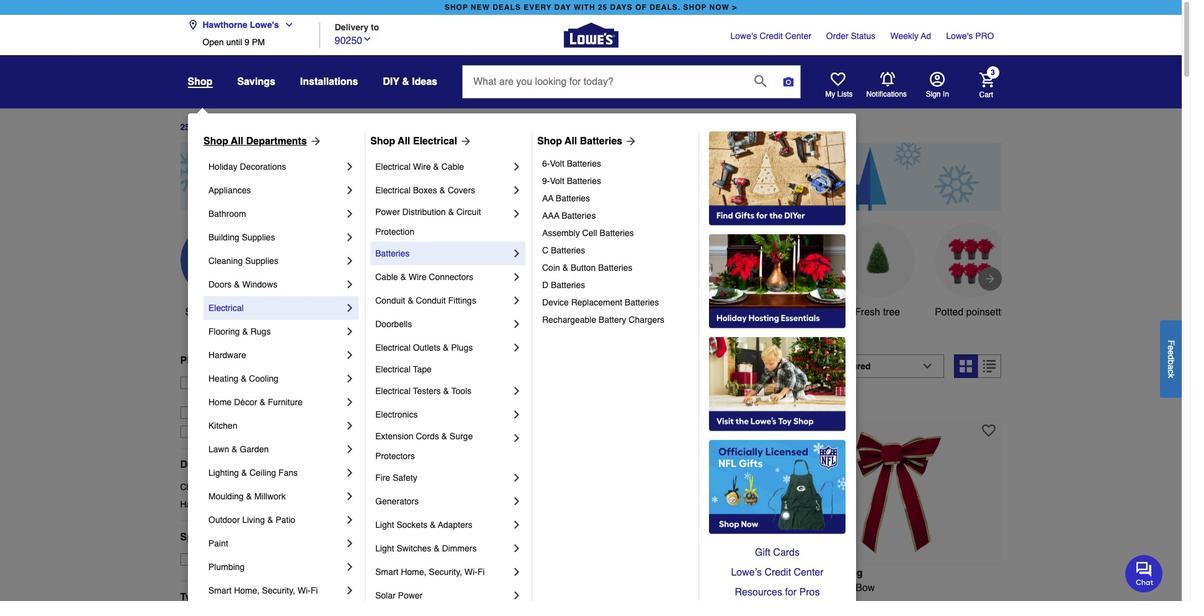 Task type: describe. For each thing, give the bounding box(es) containing it.
building
[[208, 233, 239, 243]]

wire inside 'link'
[[413, 162, 431, 172]]

find gifts for the diyer. image
[[709, 132, 846, 226]]

kitchen
[[208, 421, 237, 431]]

& left tools
[[443, 387, 449, 396]]

extension
[[375, 432, 413, 442]]

assembly
[[542, 228, 580, 238]]

batteries down c batteries link
[[598, 263, 633, 273]]

fast
[[199, 427, 216, 437]]

0 vertical spatial in
[[455, 361, 466, 378]]

white inside button
[[771, 307, 796, 318]]

cable inside 'link'
[[441, 162, 464, 172]]

lighting & ceiling fans link
[[208, 462, 344, 485]]

hawthorne for hawthorne lowe's
[[203, 20, 247, 30]]

conduit & conduit fittings link
[[375, 289, 511, 313]]

chevron right image for generators
[[511, 496, 523, 508]]

safety
[[393, 473, 417, 483]]

lowe's credit center
[[731, 568, 824, 579]]

lowe's credit center link
[[731, 30, 811, 42]]

& right doors
[[234, 280, 240, 290]]

resources
[[735, 588, 782, 599]]

electrical outlets & plugs link
[[375, 336, 511, 360]]

boxes
[[413, 186, 437, 195]]

in inside button
[[943, 90, 949, 99]]

fire safety link
[[375, 467, 511, 490]]

with
[[574, 3, 595, 12]]

shop all batteries
[[537, 136, 622, 147]]

outdoor
[[208, 516, 240, 525]]

& up led
[[408, 296, 413, 306]]

ft inside 100-count 20.62-ft multicolor incandescent plug-in christmas string lights
[[657, 583, 662, 594]]

chevron right image for appliances
[[344, 184, 356, 197]]

living for holiday living 8.5-in w red bow
[[834, 568, 863, 579]]

chevron right image for doorbells
[[511, 318, 523, 331]]

9-volt batteries link
[[542, 172, 690, 190]]

2 conduit from the left
[[416, 296, 446, 306]]

chevron right image for home décor & furniture
[[344, 396, 356, 409]]

f e e d b a c k button
[[1160, 320, 1182, 398]]

cards
[[773, 548, 800, 559]]

credit for lowe's
[[765, 568, 791, 579]]

tape
[[413, 365, 432, 375]]

1 horizontal spatial arrow right image
[[984, 273, 996, 285]]

0 horizontal spatial pickup
[[180, 355, 213, 367]]

lawn & garden
[[208, 445, 269, 455]]

white inside holiday living 100-count 20.62-ft white incandescent plug- in christmas string lights
[[450, 583, 475, 594]]

paint
[[208, 539, 228, 549]]

power inside the power distribution & circuit protection
[[375, 207, 400, 217]]

search image
[[754, 75, 767, 87]]

free store pickup today at:
[[199, 378, 306, 388]]

1 vertical spatial 25
[[180, 122, 190, 132]]

batteries up the assembly cell batteries
[[562, 211, 596, 221]]

20.62- inside holiday living 100-count 20.62-ft white incandescent plug- in christmas string lights
[[413, 583, 442, 594]]

1 vertical spatial savings button
[[463, 223, 538, 320]]

batteries down 6-volt batteries
[[567, 176, 601, 186]]

delivery to
[[335, 22, 379, 32]]

0 vertical spatial deals
[[226, 122, 249, 132]]

d batteries
[[542, 280, 585, 290]]

holiday for holiday living 100-count 20.62-ft white incandescent plug- in christmas string lights
[[364, 568, 400, 579]]

extension cords & surge protectors
[[375, 432, 475, 462]]

visit the lowe's toy shop. image
[[709, 338, 846, 432]]

light sockets & adapters
[[375, 521, 472, 530]]

special offers button
[[180, 522, 345, 554]]

compare for the 1001813120 element
[[387, 397, 422, 407]]

generators
[[375, 497, 419, 507]]

gift cards
[[755, 548, 800, 559]]

electrical testers & tools link
[[375, 380, 511, 403]]

solar
[[375, 591, 396, 601]]

center for lowe's credit center
[[794, 568, 824, 579]]

on
[[203, 555, 214, 565]]

chevron right image for flooring & rugs
[[344, 326, 356, 338]]

cart
[[979, 90, 993, 99]]

& up heating
[[216, 355, 223, 367]]

chevron right image for lighting & ceiling fans
[[344, 467, 356, 480]]

cleaning supplies
[[208, 256, 278, 266]]

now
[[709, 3, 730, 12]]

battery
[[599, 315, 626, 325]]

departments element
[[180, 459, 345, 471]]

holiday hosting essentials. image
[[709, 235, 846, 329]]

building supplies
[[208, 233, 275, 243]]

new
[[471, 3, 490, 12]]

1 vertical spatial wi-
[[298, 586, 311, 596]]

c
[[1166, 370, 1176, 374]]

& up electrical boxes & covers link
[[433, 162, 439, 172]]

pickup & delivery
[[180, 355, 264, 367]]

tree for artificial tree
[[322, 307, 339, 318]]

protectors
[[375, 452, 415, 462]]

all for electrical
[[398, 136, 410, 147]]

chevron right image for cleaning supplies
[[344, 255, 356, 267]]

flooring & rugs
[[208, 327, 271, 337]]

lowe's home improvement notification center image
[[880, 72, 895, 87]]

chevron right image for bathroom
[[344, 208, 356, 220]]

diy & ideas button
[[383, 71, 437, 93]]

compare for 5013254527 element
[[817, 397, 853, 407]]

cell
[[582, 228, 597, 238]]

batteries down protection on the left top of page
[[375, 249, 410, 259]]

2 vertical spatial delivery
[[218, 427, 250, 437]]

lowe's credit center
[[731, 31, 811, 41]]

& inside the extension cords & surge protectors
[[441, 432, 447, 442]]

& inside the power distribution & circuit protection
[[448, 207, 454, 217]]

artificial tree
[[284, 307, 339, 318]]

hanukkah
[[180, 500, 219, 510]]

0 horizontal spatial smart home, security, wi-fi link
[[208, 579, 344, 602]]

fi for the leftmost smart home, security, wi-fi link
[[311, 586, 318, 596]]

1 vertical spatial departments
[[180, 460, 241, 471]]

order status link
[[826, 30, 876, 42]]

device replacement batteries link
[[542, 294, 690, 311]]

all for departments
[[231, 136, 243, 147]]

0 vertical spatial departments
[[246, 136, 307, 147]]

& inside 'button'
[[402, 76, 409, 87]]

home décor & furniture link
[[208, 391, 344, 414]]

1 vertical spatial wire
[[409, 272, 427, 282]]

heart outline image
[[767, 424, 781, 438]]

& right store
[[241, 374, 247, 384]]

chevron right image for smart home, security, wi-fi
[[511, 566, 523, 579]]

center for lowe's credit center
[[785, 31, 811, 41]]

christmas decorations link
[[180, 481, 345, 494]]

chevron right image for heating & cooling
[[344, 373, 356, 385]]

Search Query text field
[[463, 66, 744, 98]]

pros
[[799, 588, 820, 599]]

chevron right image for electrical boxes & covers
[[511, 184, 523, 197]]

tree for fresh tree
[[883, 307, 900, 318]]

shop for shop all batteries
[[537, 136, 562, 147]]

string inside holiday living 100-count 20.62-ft white incandescent plug- in christmas string lights
[[423, 598, 449, 602]]

6-volt batteries
[[542, 159, 601, 169]]

chevron right image for holiday decorations
[[344, 161, 356, 173]]

flooring
[[208, 327, 240, 337]]

shop all deals
[[185, 307, 250, 318]]

rugs
[[250, 327, 271, 337]]

aa
[[542, 194, 554, 203]]

shop all deals button
[[180, 223, 255, 320]]

lights inside 100-count 20.62-ft multicolor incandescent plug-in christmas string lights
[[690, 598, 717, 602]]

light for light sockets & adapters
[[375, 521, 394, 530]]

of
[[215, 122, 224, 132]]

2 e from the top
[[1166, 350, 1176, 355]]

chevron right image for solar power
[[511, 590, 523, 602]]

& right décor
[[260, 398, 265, 408]]

sign in
[[926, 90, 949, 99]]

count inside holiday living 100-count 20.62-ft white incandescent plug- in christmas string lights
[[384, 583, 411, 594]]

0 vertical spatial wi-
[[464, 568, 478, 578]]

1 horizontal spatial savings
[[483, 307, 518, 318]]

electrical wire & cable link
[[375, 155, 511, 179]]

& right coin
[[563, 263, 568, 273]]

deals inside button
[[224, 307, 250, 318]]

location image
[[188, 20, 198, 30]]

0 horizontal spatial smart
[[208, 586, 232, 596]]

90250
[[335, 35, 362, 46]]

lowe's credit center link
[[709, 563, 846, 583]]

0 horizontal spatial christmas
[[180, 483, 219, 492]]

1 conduit from the left
[[375, 296, 405, 306]]

decorations for holiday decorations
[[240, 162, 286, 172]]

batteries down assembly
[[551, 246, 585, 256]]

installations button
[[300, 71, 358, 93]]

c batteries link
[[542, 242, 690, 259]]

shop button
[[188, 76, 212, 88]]

rechargeable
[[542, 315, 596, 325]]

chevron right image for power distribution & circuit protection
[[511, 208, 523, 220]]

lowe's home improvement lists image
[[830, 72, 845, 87]]

lowe's inside button
[[250, 20, 279, 30]]

lowe's pro
[[946, 31, 994, 41]]

decorations for hanukkah decorations
[[222, 500, 268, 510]]

supplies for cleaning supplies
[[245, 256, 278, 266]]

home
[[208, 398, 232, 408]]

electrical inside electrical link
[[208, 303, 244, 313]]

outlets
[[413, 343, 441, 353]]

chevron right image for light switches & dimmers
[[511, 543, 523, 555]]

decorations for christmas decorations
[[222, 483, 268, 492]]

0 vertical spatial home,
[[401, 568, 427, 578]]

chevron right image for electrical wire & cable
[[511, 161, 523, 173]]

in inside holiday living 8.5-in w red bow
[[812, 583, 820, 594]]

power distribution & circuit protection
[[375, 207, 483, 237]]

fresh
[[855, 307, 880, 318]]

doors & windows
[[208, 280, 277, 290]]

weekly ad link
[[890, 30, 931, 42]]

9
[[245, 37, 249, 47]]

batteries link
[[375, 242, 511, 266]]

fire safety
[[375, 473, 417, 483]]

aaa batteries
[[542, 211, 596, 221]]

fresh tree
[[855, 307, 900, 318]]

chevron right image for paint
[[344, 538, 356, 550]]

lowe's left pro
[[946, 31, 973, 41]]

electrical for electrical boxes & covers
[[375, 186, 411, 195]]

chevron right image for conduit & conduit fittings
[[511, 295, 523, 307]]

9-volt batteries
[[542, 176, 601, 186]]

holiday living button
[[557, 223, 632, 320]]

sign
[[926, 90, 941, 99]]

& left plugs
[[443, 343, 449, 353]]



Task type: vqa. For each thing, say whether or not it's contained in the screenshot.
Fi for chevron right icon associated with Smart Home, Security, Wi-Fi
yes



Task type: locate. For each thing, give the bounding box(es) containing it.
batteries inside 'link'
[[567, 159, 601, 169]]

lowe's home improvement cart image
[[979, 72, 994, 87]]

christmas inside holiday living 100-count 20.62-ft white incandescent plug- in christmas string lights
[[375, 598, 420, 602]]

1 horizontal spatial chevron down image
[[362, 34, 372, 44]]

credit inside lowe's credit center link
[[765, 568, 791, 579]]

savings button down pm
[[237, 71, 275, 93]]

hawthorne inside button
[[199, 391, 241, 401]]

batteries down 9-volt batteries
[[556, 194, 590, 203]]

supplies inside building supplies link
[[242, 233, 275, 243]]

25 left days
[[180, 122, 190, 132]]

hawthorne inside button
[[203, 20, 247, 30]]

1 vertical spatial power
[[398, 591, 423, 601]]

& left ceiling
[[241, 468, 247, 478]]

chevron right image for outdoor living & patio
[[344, 514, 356, 527]]

hawthorne
[[203, 20, 247, 30], [199, 391, 241, 401]]

electrical inside shop all electrical link
[[413, 136, 457, 147]]

solar power link
[[375, 584, 511, 602]]

arrow right image up 6-volt batteries 'link'
[[622, 135, 637, 148]]

tree right the fresh
[[883, 307, 900, 318]]

1 horizontal spatial count
[[600, 583, 626, 594]]

chevron right image for hardware
[[344, 349, 356, 362]]

1 tree from the left
[[322, 307, 339, 318]]

center left order
[[785, 31, 811, 41]]

arrow right image
[[307, 135, 322, 148], [622, 135, 637, 148]]

hanging decoration button
[[652, 223, 726, 335]]

0 vertical spatial 25
[[598, 3, 608, 12]]

holiday living 8.5-in w red bow
[[795, 568, 875, 594]]

2 ft from the left
[[657, 583, 662, 594]]

25 days of deals. shop new deals every day. while supplies last. image
[[180, 143, 1002, 211]]

1 horizontal spatial tree
[[883, 307, 900, 318]]

1 20.62- from the left
[[413, 583, 442, 594]]

compare inside the 1001813120 element
[[387, 397, 422, 407]]

hanging decoration
[[666, 307, 712, 333]]

chevron right image for kitchen
[[344, 420, 356, 432]]

volt for 6-
[[550, 159, 564, 169]]

electronics
[[375, 410, 418, 420]]

lights inside holiday living 100-count 20.62-ft white incandescent plug- in christmas string lights
[[452, 598, 478, 602]]

surge
[[450, 432, 473, 442]]

batteries up 9-volt batteries
[[567, 159, 601, 169]]

1 vertical spatial credit
[[765, 568, 791, 579]]

electrical left boxes at the left of page
[[375, 186, 411, 195]]

batteries inside "link"
[[625, 298, 659, 308]]

wi- down plumbing link
[[298, 586, 311, 596]]

shop left new
[[445, 3, 468, 12]]

credit for lowe's
[[760, 31, 783, 41]]

camera image
[[782, 76, 795, 88]]

2 tree from the left
[[883, 307, 900, 318]]

1 e from the top
[[1166, 345, 1176, 350]]

incandescent inside 100-count 20.62-ft multicolor incandescent plug-in christmas string lights
[[710, 583, 770, 594]]

None search field
[[462, 65, 801, 110]]

pickup
[[180, 355, 213, 367], [242, 378, 268, 388]]

& right diy
[[402, 76, 409, 87]]

0 horizontal spatial 25
[[180, 122, 190, 132]]

hawthorne up open until 9 pm
[[203, 20, 247, 30]]

smart home, security, wi-fi down the light switches & dimmers
[[375, 568, 485, 578]]

lowe's home improvement account image
[[930, 72, 945, 87]]

1 incandescent from the left
[[478, 583, 537, 594]]

1 vertical spatial smart
[[208, 586, 232, 596]]

1 horizontal spatial in
[[812, 583, 820, 594]]

1 shop from the left
[[203, 136, 228, 147]]

lighting
[[208, 468, 239, 478]]

0 vertical spatial arrow right image
[[457, 135, 472, 148]]

volt for 9-
[[550, 176, 564, 186]]

0 vertical spatial credit
[[760, 31, 783, 41]]

electrical
[[413, 136, 457, 147], [375, 162, 411, 172], [375, 186, 411, 195], [208, 303, 244, 313], [375, 343, 411, 353], [375, 365, 411, 375], [375, 387, 411, 396]]

grid view image
[[960, 360, 972, 373]]

hawthorne lowe's & nearby stores button
[[199, 390, 333, 402]]

d
[[542, 280, 549, 290]]

wire up boxes at the left of page
[[413, 162, 431, 172]]

chevron down image inside 90250 button
[[362, 34, 372, 44]]

1 horizontal spatial lights
[[690, 598, 717, 602]]

plumbing
[[208, 563, 245, 573]]

k
[[1166, 374, 1176, 378]]

shop down 25 days of deals link
[[203, 136, 228, 147]]

0 horizontal spatial count
[[384, 583, 411, 594]]

20.62- inside 100-count 20.62-ft multicolor incandescent plug-in christmas string lights
[[629, 583, 657, 594]]

2 compare from the left
[[817, 397, 853, 407]]

chevron right image for batteries
[[511, 248, 523, 260]]

furniture
[[268, 398, 303, 408]]

conduit down the cable & wire connectors
[[416, 296, 446, 306]]

chevron right image for lawn & garden
[[344, 444, 356, 456]]

0 vertical spatial smart home, security, wi-fi
[[375, 568, 485, 578]]

1 horizontal spatial wi-
[[464, 568, 478, 578]]

3 shop from the left
[[537, 136, 562, 147]]

0 vertical spatial plug-
[[540, 583, 563, 594]]

shop for shop all electrical
[[370, 136, 395, 147]]

chevron right image for electrical outlets & plugs
[[511, 342, 523, 354]]

90250 button
[[335, 32, 372, 48]]

cable & wire connectors
[[375, 272, 473, 282]]

& left millwork
[[246, 492, 252, 502]]

ft left multicolor
[[657, 583, 662, 594]]

8.5-
[[795, 583, 812, 594]]

2 incandescent from the left
[[710, 583, 770, 594]]

wi-
[[464, 568, 478, 578], [298, 586, 311, 596]]

& right lawn
[[232, 445, 237, 455]]

0 horizontal spatial savings button
[[237, 71, 275, 93]]

chevron right image for smart home, security, wi-fi
[[344, 585, 356, 597]]

2 shop from the left
[[683, 3, 707, 12]]

smart down plumbing
[[208, 586, 232, 596]]

electrical inside electrical testers & tools link
[[375, 387, 411, 396]]

0 vertical spatial wire
[[413, 162, 431, 172]]

& left rugs
[[242, 327, 248, 337]]

shop new deals every day with 25 days of deals. shop now >
[[445, 3, 737, 12]]

1 count from the left
[[384, 583, 411, 594]]

string inside 100-count 20.62-ft multicolor incandescent plug-in christmas string lights
[[661, 598, 687, 602]]

0 horizontal spatial incandescent
[[478, 583, 537, 594]]

arrow right image up poinsettia
[[984, 273, 996, 285]]

0 vertical spatial center
[[785, 31, 811, 41]]

chevron right image
[[511, 161, 523, 173], [511, 184, 523, 197], [344, 208, 356, 220], [344, 231, 356, 244], [344, 255, 356, 267], [344, 279, 356, 291], [511, 295, 523, 307], [344, 326, 356, 338], [511, 342, 523, 354], [344, 373, 356, 385], [511, 385, 523, 398], [511, 432, 523, 445], [344, 467, 356, 480], [511, 472, 523, 485], [511, 496, 523, 508], [344, 514, 356, 527], [511, 519, 523, 532], [344, 538, 356, 550], [511, 566, 523, 579], [511, 590, 523, 602]]

100-
[[364, 583, 384, 594], [580, 583, 600, 594]]

chevron right image for doors & windows
[[344, 279, 356, 291]]

0 horizontal spatial departments
[[180, 460, 241, 471]]

2 string from the left
[[661, 598, 687, 602]]

cable & wire connectors link
[[375, 266, 511, 289]]

0 horizontal spatial security,
[[262, 586, 295, 596]]

departments down lawn
[[180, 460, 241, 471]]

2 shop from the left
[[370, 136, 395, 147]]

deals up the flooring & rugs
[[224, 307, 250, 318]]

1 horizontal spatial smart home, security, wi-fi
[[375, 568, 485, 578]]

arrow right image inside shop all electrical link
[[457, 135, 472, 148]]

tree right artificial at the bottom left of page
[[322, 307, 339, 318]]

savings left device
[[483, 307, 518, 318]]

2 100- from the left
[[580, 583, 600, 594]]

cleaning
[[208, 256, 243, 266]]

1 shop from the left
[[445, 3, 468, 12]]

open
[[203, 37, 224, 47]]

light left switches
[[375, 544, 394, 554]]

0 horizontal spatial 20.62-
[[413, 583, 442, 594]]

lowe's inside button
[[243, 391, 270, 401]]

fi
[[478, 568, 485, 578], [311, 586, 318, 596]]

sign in button
[[926, 72, 949, 99]]

chevron right image
[[344, 161, 356, 173], [344, 184, 356, 197], [511, 208, 523, 220], [511, 248, 523, 260], [511, 271, 523, 284], [344, 302, 356, 315], [511, 318, 523, 331], [344, 349, 356, 362], [344, 396, 356, 409], [511, 409, 523, 421], [344, 420, 356, 432], [344, 444, 356, 456], [344, 491, 356, 503], [511, 543, 523, 555], [344, 561, 356, 574], [344, 585, 356, 597]]

deals
[[493, 3, 521, 12]]

holiday for holiday decorations
[[208, 162, 237, 172]]

plug- inside holiday living 100-count 20.62-ft white incandescent plug- in christmas string lights
[[540, 583, 563, 594]]

100-count 20.62-ft multicolor incandescent plug-in christmas string lights
[[580, 583, 770, 602]]

0 vertical spatial supplies
[[242, 233, 275, 243]]

2 20.62- from the left
[[629, 583, 657, 594]]

shop all electrical link
[[370, 134, 472, 149]]

free
[[199, 378, 217, 388]]

living for outdoor living & patio
[[242, 516, 265, 525]]

2 count from the left
[[600, 583, 626, 594]]

count inside 100-count 20.62-ft multicolor incandescent plug-in christmas string lights
[[600, 583, 626, 594]]

departments
[[246, 136, 307, 147], [180, 460, 241, 471]]

resources for pros
[[735, 588, 820, 599]]

electrical up electronics
[[375, 387, 411, 396]]

living inside holiday living 8.5-in w red bow
[[834, 568, 863, 579]]

weekly ad
[[890, 31, 931, 41]]

living for holiday living 100-count 20.62-ft white incandescent plug- in christmas string lights
[[403, 568, 432, 579]]

credit inside lowe's credit center link
[[760, 31, 783, 41]]

198
[[364, 361, 389, 378]]

to
[[371, 22, 379, 32]]

arrow right image for shop all batteries
[[622, 135, 637, 148]]

1 arrow right image from the left
[[307, 135, 322, 148]]

1 horizontal spatial cable
[[441, 162, 464, 172]]

electrical left tape
[[375, 365, 411, 375]]

heart outline image
[[982, 424, 996, 438]]

e up d
[[1166, 345, 1176, 350]]

volt inside 'link'
[[550, 159, 564, 169]]

living inside button
[[600, 307, 626, 318]]

1 volt from the top
[[550, 159, 564, 169]]

decorations down shop all departments link
[[240, 162, 286, 172]]

electrical inside the 'electrical outlets & plugs' link
[[375, 343, 411, 353]]

cable up led
[[375, 272, 398, 282]]

string down multicolor
[[661, 598, 687, 602]]

electrical inside electrical boxes & covers link
[[375, 186, 411, 195]]

2 arrow right image from the left
[[622, 135, 637, 148]]

1 vertical spatial delivery
[[225, 355, 264, 367]]

all for deals
[[211, 307, 222, 318]]

electrical for electrical testers & tools
[[375, 387, 411, 396]]

b
[[1166, 360, 1176, 365]]

doorbells
[[375, 320, 412, 329]]

solar power
[[375, 591, 423, 601]]

outdoor living & patio link
[[208, 509, 344, 532]]

hawthorne lowe's
[[203, 20, 279, 30]]

departments up holiday decorations link
[[246, 136, 307, 147]]

christmas inside 100-count 20.62-ft multicolor incandescent plug-in christmas string lights
[[614, 598, 659, 602]]

1 vertical spatial cable
[[375, 272, 398, 282]]

0 vertical spatial white
[[771, 307, 796, 318]]

hawthorne for hawthorne lowe's & nearby stores
[[199, 391, 241, 401]]

shop
[[445, 3, 468, 12], [683, 3, 707, 12]]

1 string from the left
[[423, 598, 449, 602]]

1 horizontal spatial shop
[[370, 136, 395, 147]]

smart up the solar
[[375, 568, 399, 578]]

hawthorne lowe's & nearby stores
[[199, 391, 333, 401]]

lowe's up pm
[[250, 20, 279, 30]]

0 vertical spatial volt
[[550, 159, 564, 169]]

shop for shop all deals
[[185, 307, 208, 318]]

cords
[[416, 432, 439, 442]]

electrical inside electrical tape link
[[375, 365, 411, 375]]

2 horizontal spatial christmas
[[614, 598, 659, 602]]

2 horizontal spatial shop
[[537, 136, 562, 147]]

0 horizontal spatial shop
[[203, 136, 228, 147]]

electrical down shop all electrical
[[375, 162, 411, 172]]

chevron right image for fire safety
[[511, 472, 523, 485]]

1 horizontal spatial compare
[[817, 397, 853, 407]]

incandescent inside holiday living 100-count 20.62-ft white incandescent plug- in christmas string lights
[[478, 583, 537, 594]]

shop left now
[[683, 3, 707, 12]]

compare inside 5013254527 element
[[817, 397, 853, 407]]

5013254527 element
[[795, 396, 853, 409]]

0 vertical spatial fi
[[478, 568, 485, 578]]

light switches & dimmers
[[375, 544, 477, 554]]

in inside 100-count 20.62-ft multicolor incandescent plug-in christmas string lights
[[603, 598, 611, 602]]

gift cards link
[[709, 543, 846, 563]]

20.62- left multicolor
[[629, 583, 657, 594]]

light switches & dimmers link
[[375, 537, 511, 561]]

power right the solar
[[398, 591, 423, 601]]

security, up solar power link on the bottom
[[429, 568, 462, 578]]

wire up conduit & conduit fittings
[[409, 272, 427, 282]]

living for holiday living
[[600, 307, 626, 318]]

light for light switches & dimmers
[[375, 544, 394, 554]]

1 vertical spatial savings
[[483, 307, 518, 318]]

shop for shop
[[188, 76, 212, 87]]

arrow right image inside shop all departments link
[[307, 135, 322, 148]]

1 horizontal spatial security,
[[429, 568, 462, 578]]

home, down switches
[[401, 568, 427, 578]]

electrical for electrical tape
[[375, 365, 411, 375]]

fast delivery
[[199, 427, 250, 437]]

decorations down rechargeable
[[528, 361, 614, 378]]

20.62-
[[413, 583, 442, 594], [629, 583, 657, 594]]

0 vertical spatial smart
[[375, 568, 399, 578]]

smart home, security, wi-fi link down dimmers
[[375, 561, 511, 584]]

0 horizontal spatial in
[[364, 598, 373, 602]]

0 horizontal spatial 100-
[[364, 583, 384, 594]]

1 horizontal spatial savings button
[[463, 223, 538, 320]]

1 horizontal spatial pickup
[[242, 378, 268, 388]]

1 horizontal spatial 25
[[598, 3, 608, 12]]

1 horizontal spatial fi
[[478, 568, 485, 578]]

electrical tape
[[375, 365, 432, 375]]

holiday living
[[564, 307, 626, 318]]

arrow right image for shop all departments
[[307, 135, 322, 148]]

1 vertical spatial plug-
[[580, 598, 603, 602]]

device replacement batteries
[[542, 298, 659, 308]]

arrow right image up electrical wire & cable 'link' on the top of page
[[457, 135, 472, 148]]

1 vertical spatial volt
[[550, 176, 564, 186]]

0 vertical spatial savings button
[[237, 71, 275, 93]]

all down 25 days of deals
[[231, 136, 243, 147]]

delivery up 90250
[[335, 22, 369, 32]]

outdoor living & patio
[[208, 516, 295, 525]]

1 compare from the left
[[387, 397, 422, 407]]

2 light from the top
[[375, 544, 394, 554]]

lawn & garden link
[[208, 438, 344, 462]]

in inside holiday living 100-count 20.62-ft white incandescent plug- in christmas string lights
[[364, 598, 373, 602]]

chevron right image for building supplies
[[344, 231, 356, 244]]

flooring & rugs link
[[208, 320, 344, 344]]

& up conduit & conduit fittings
[[400, 272, 406, 282]]

1 horizontal spatial conduit
[[416, 296, 446, 306]]

shop inside button
[[185, 307, 208, 318]]

1 horizontal spatial christmas
[[375, 598, 420, 602]]

2 horizontal spatial in
[[943, 90, 949, 99]]

chevron down image
[[279, 20, 294, 30], [362, 34, 372, 44]]

1 light from the top
[[375, 521, 394, 530]]

holiday inside button
[[564, 307, 597, 318]]

credit up resources for pros link in the bottom of the page
[[765, 568, 791, 579]]

lowe's home improvement logo image
[[564, 8, 618, 62]]

ft inside holiday living 100-count 20.62-ft white incandescent plug- in christmas string lights
[[442, 583, 447, 594]]

all up electrical wire & cable
[[398, 136, 410, 147]]

delivery
[[335, 22, 369, 32], [225, 355, 264, 367], [218, 427, 250, 437]]

multicolor
[[665, 583, 708, 594]]

0 horizontal spatial tree
[[322, 307, 339, 318]]

1 vertical spatial supplies
[[245, 256, 278, 266]]

1 horizontal spatial 100-
[[580, 583, 600, 594]]

0 horizontal spatial fi
[[311, 586, 318, 596]]

0 vertical spatial light
[[375, 521, 394, 530]]

appliances link
[[208, 179, 344, 202]]

0 vertical spatial savings
[[237, 76, 275, 87]]

electrical up electrical wire & cable 'link' on the top of page
[[413, 136, 457, 147]]

1 horizontal spatial home,
[[401, 568, 427, 578]]

20.62- down the light switches & dimmers
[[413, 583, 442, 594]]

e
[[1166, 345, 1176, 350], [1166, 350, 1176, 355]]

covers
[[448, 186, 475, 195]]

cable up covers
[[441, 162, 464, 172]]

& down today
[[272, 391, 278, 401]]

arrow right image inside shop all batteries link
[[622, 135, 637, 148]]

ft
[[442, 583, 447, 594], [657, 583, 662, 594]]

0 horizontal spatial white
[[450, 583, 475, 594]]

& inside button
[[272, 391, 278, 401]]

electrical for electrical wire & cable
[[375, 162, 411, 172]]

& right sockets
[[430, 521, 436, 530]]

1 vertical spatial fi
[[311, 586, 318, 596]]

chevron right image for extension cords & surge protectors
[[511, 432, 523, 445]]

2 lights from the left
[[690, 598, 717, 602]]

doorbells link
[[375, 313, 511, 336]]

2 volt from the top
[[550, 176, 564, 186]]

holiday for holiday living 8.5-in w red bow
[[795, 568, 831, 579]]

fi for smart home, security, wi-fi link to the right
[[478, 568, 485, 578]]

100-count 20.62-ft multicolor incandescent plug-in christmas string lights link
[[580, 568, 786, 602]]

1 vertical spatial security,
[[262, 586, 295, 596]]

lights down multicolor
[[690, 598, 717, 602]]

1 horizontal spatial ft
[[657, 583, 662, 594]]

deals right of
[[226, 122, 249, 132]]

pickup up free
[[180, 355, 213, 367]]

coin & button batteries link
[[542, 259, 690, 277]]

& right boxes at the left of page
[[440, 186, 445, 195]]

batteries up 6-volt batteries 'link'
[[580, 136, 622, 147]]

1 100- from the left
[[364, 583, 384, 594]]

hawthorne lowe's button
[[188, 12, 299, 37]]

bathroom
[[208, 209, 246, 219]]

chevron right image for electronics
[[511, 409, 523, 421]]

electrical inside electrical wire & cable 'link'
[[375, 162, 411, 172]]

1 vertical spatial white
[[450, 583, 475, 594]]

pickup up hawthorne lowe's & nearby stores
[[242, 378, 268, 388]]

0 horizontal spatial home,
[[234, 586, 260, 596]]

0 horizontal spatial ft
[[442, 583, 447, 594]]

led
[[396, 307, 416, 318]]

chat invite button image
[[1125, 555, 1163, 593]]

supplies inside "cleaning supplies" link
[[245, 256, 278, 266]]

chevron right image for cable & wire connectors
[[511, 271, 523, 284]]

shop up electrical wire & cable
[[370, 136, 395, 147]]

1 vertical spatial in
[[812, 583, 820, 594]]

1 lights from the left
[[452, 598, 478, 602]]

arrow right image up holiday decorations link
[[307, 135, 322, 148]]

fittings
[[448, 296, 476, 306]]

electrical up flooring
[[208, 303, 244, 313]]

batteries up chargers
[[625, 298, 659, 308]]

smart home, security, wi-fi down plumbing link
[[208, 586, 318, 596]]

1 horizontal spatial smart home, security, wi-fi link
[[375, 561, 511, 584]]

smart home, security, wi-fi link
[[375, 561, 511, 584], [208, 579, 344, 602]]

0 horizontal spatial cable
[[375, 272, 398, 282]]

wi- down dimmers
[[464, 568, 478, 578]]

doors
[[208, 280, 232, 290]]

living inside holiday living 100-count 20.62-ft white incandescent plug- in christmas string lights
[[403, 568, 432, 579]]

e up b
[[1166, 350, 1176, 355]]

potted poinsettia
[[935, 307, 1009, 318]]

potted
[[935, 307, 964, 318]]

0 horizontal spatial arrow right image
[[457, 135, 472, 148]]

home, down plumbing
[[234, 586, 260, 596]]

100- inside holiday living 100-count 20.62-ft white incandescent plug- in christmas string lights
[[364, 583, 384, 594]]

0 horizontal spatial plug-
[[540, 583, 563, 594]]

plug- inside 100-count 20.62-ft multicolor incandescent plug-in christmas string lights
[[580, 598, 603, 602]]

plug-
[[540, 583, 563, 594], [580, 598, 603, 602]]

100- inside 100-count 20.62-ft multicolor incandescent plug-in christmas string lights
[[580, 583, 600, 594]]

0 horizontal spatial lights
[[452, 598, 478, 602]]

chevron right image for electrical
[[344, 302, 356, 315]]

holiday inside holiday living 8.5-in w red bow
[[795, 568, 831, 579]]

1 horizontal spatial white
[[771, 307, 796, 318]]

0 horizontal spatial smart home, security, wi-fi
[[208, 586, 318, 596]]

ideas
[[412, 76, 437, 87]]

decorations up outdoor living & patio
[[222, 500, 268, 510]]

0 horizontal spatial string
[[423, 598, 449, 602]]

supplies up windows
[[245, 256, 278, 266]]

0 vertical spatial delivery
[[335, 22, 369, 32]]

chevron right image for plumbing
[[344, 561, 356, 574]]

0 horizontal spatial wi-
[[298, 586, 311, 596]]

1 horizontal spatial departments
[[246, 136, 307, 147]]

chevron down image inside the hawthorne lowe's button
[[279, 20, 294, 30]]

light
[[375, 521, 394, 530], [375, 544, 394, 554]]

lowe's down >
[[731, 31, 757, 41]]

0 vertical spatial shop
[[188, 76, 212, 87]]

for
[[785, 588, 797, 599]]

hawthorne down store
[[199, 391, 241, 401]]

ft down light switches & dimmers link on the bottom of the page
[[442, 583, 447, 594]]

volt up 9-
[[550, 159, 564, 169]]

batteries up c batteries link
[[600, 228, 634, 238]]

& left dimmers
[[434, 544, 440, 554]]

& left patio
[[267, 516, 273, 525]]

chevron right image for electrical testers & tools
[[511, 385, 523, 398]]

decorations down 'lighting & ceiling fans'
[[222, 483, 268, 492]]

all up 6-volt batteries
[[565, 136, 577, 147]]

1 vertical spatial smart home, security, wi-fi
[[208, 586, 318, 596]]

fi down plumbing link
[[311, 586, 318, 596]]

1 horizontal spatial arrow right image
[[622, 135, 637, 148]]

all for batteries
[[565, 136, 577, 147]]

9-
[[542, 176, 550, 186]]

batteries up device
[[551, 280, 585, 290]]

officially licensed n f l gifts. shop now. image
[[709, 440, 846, 535]]

poinsettia
[[966, 307, 1009, 318]]

holiday inside holiday living 100-count 20.62-ft white incandescent plug- in christmas string lights
[[364, 568, 400, 579]]

in left w
[[812, 583, 820, 594]]

1 horizontal spatial smart
[[375, 568, 399, 578]]

electrical down doorbells
[[375, 343, 411, 353]]

1 vertical spatial arrow right image
[[984, 273, 996, 285]]

1 horizontal spatial plug-
[[580, 598, 603, 602]]

electrical for electrical outlets & plugs
[[375, 343, 411, 353]]

1 horizontal spatial in
[[603, 598, 611, 602]]

delivery up lawn & garden
[[218, 427, 250, 437]]

1 ft from the left
[[442, 583, 447, 594]]

lowe's down free store pickup today at:
[[243, 391, 270, 401]]

1 vertical spatial light
[[375, 544, 394, 554]]

chevron right image for moulding & millwork
[[344, 491, 356, 503]]

arrow right image
[[457, 135, 472, 148], [984, 273, 996, 285]]

string right solar power
[[423, 598, 449, 602]]

shop for shop all departments
[[203, 136, 228, 147]]

1 vertical spatial pickup
[[242, 378, 268, 388]]

list view image
[[984, 360, 996, 373]]

all inside button
[[211, 307, 222, 318]]

supplies for building supplies
[[242, 233, 275, 243]]

plugs
[[451, 343, 473, 353]]

1 horizontal spatial incandescent
[[710, 583, 770, 594]]

switches
[[397, 544, 431, 554]]

holiday for holiday living
[[564, 307, 597, 318]]

chevron right image for light sockets & adapters
[[511, 519, 523, 532]]

electrical boxes & covers link
[[375, 179, 511, 202]]

1001813120 element
[[364, 396, 422, 409]]

power up protection on the left top of page
[[375, 207, 400, 217]]



